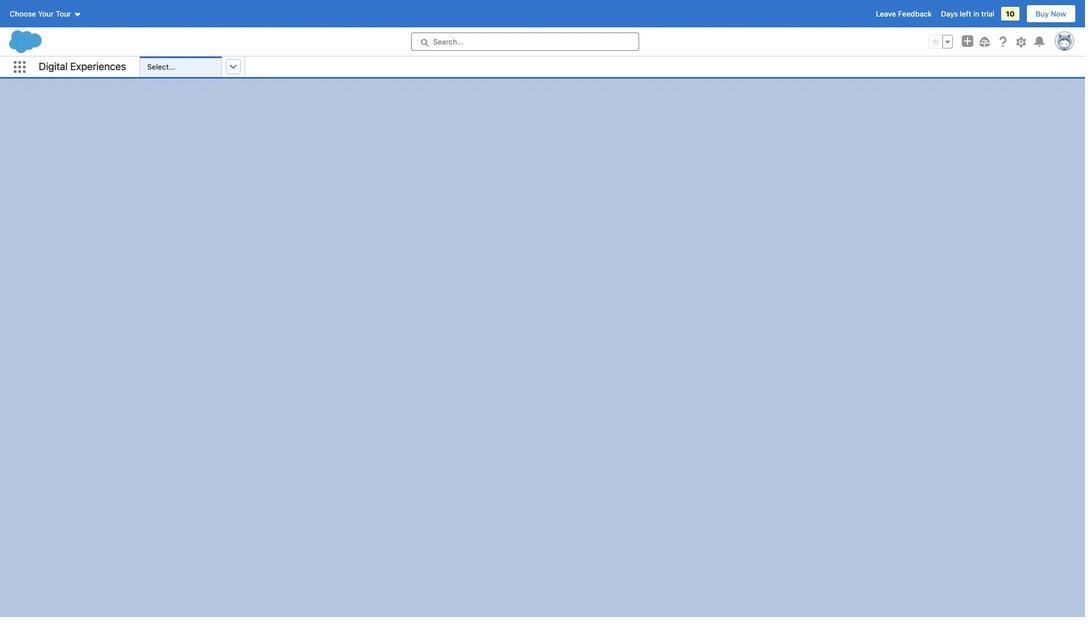 Task type: describe. For each thing, give the bounding box(es) containing it.
10
[[1006, 9, 1015, 18]]

search... button
[[411, 33, 639, 51]]

days
[[941, 9, 958, 18]]

buy now
[[1036, 9, 1067, 18]]

now
[[1052, 9, 1067, 18]]

leave feedback
[[876, 9, 932, 18]]

digital
[[39, 60, 68, 72]]

days left in trial
[[941, 9, 995, 18]]

left
[[960, 9, 972, 18]]

in
[[974, 9, 980, 18]]

buy now button
[[1027, 5, 1077, 23]]

leave
[[876, 9, 897, 18]]



Task type: locate. For each thing, give the bounding box(es) containing it.
choose your tour button
[[9, 5, 82, 23]]

search...
[[433, 37, 464, 46]]

experiences
[[70, 60, 126, 72]]

workspace tabs for digital experiences tab list
[[245, 56, 1086, 77]]

group
[[929, 35, 953, 48]]

tour
[[56, 9, 71, 18]]

select...
[[147, 62, 175, 71]]

select... link
[[145, 56, 221, 77]]

digital experiences
[[39, 60, 126, 72]]

feedback
[[899, 9, 932, 18]]

leave feedback link
[[876, 9, 932, 18]]

trial
[[982, 9, 995, 18]]

choose your tour
[[10, 9, 71, 18]]

buy
[[1036, 9, 1049, 18]]

choose
[[10, 9, 36, 18]]

your
[[38, 9, 54, 18]]



Task type: vqa. For each thing, say whether or not it's contained in the screenshot.
THE SELECT...
yes



